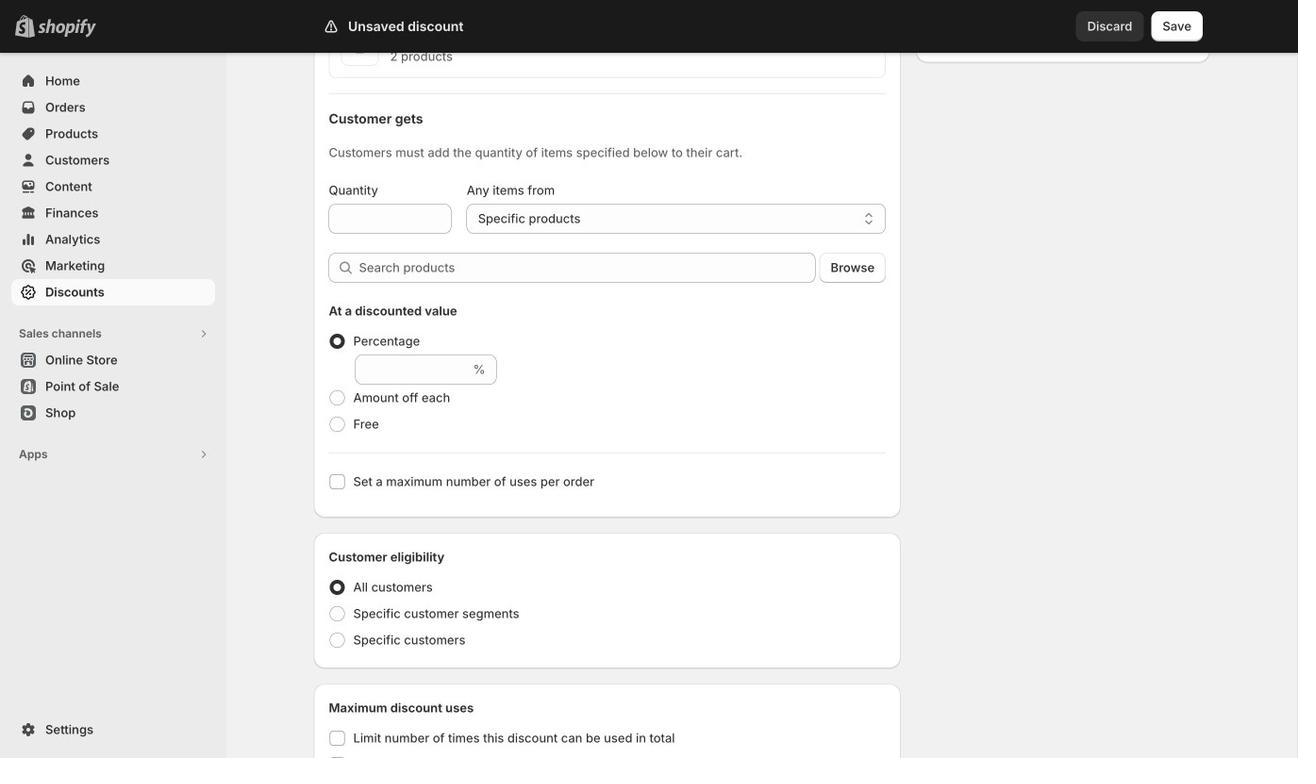 Task type: describe. For each thing, give the bounding box(es) containing it.
shopify image
[[38, 19, 96, 38]]



Task type: locate. For each thing, give the bounding box(es) containing it.
None text field
[[329, 204, 452, 234]]

None text field
[[355, 355, 470, 385]]

Search products text field
[[359, 253, 816, 283]]



